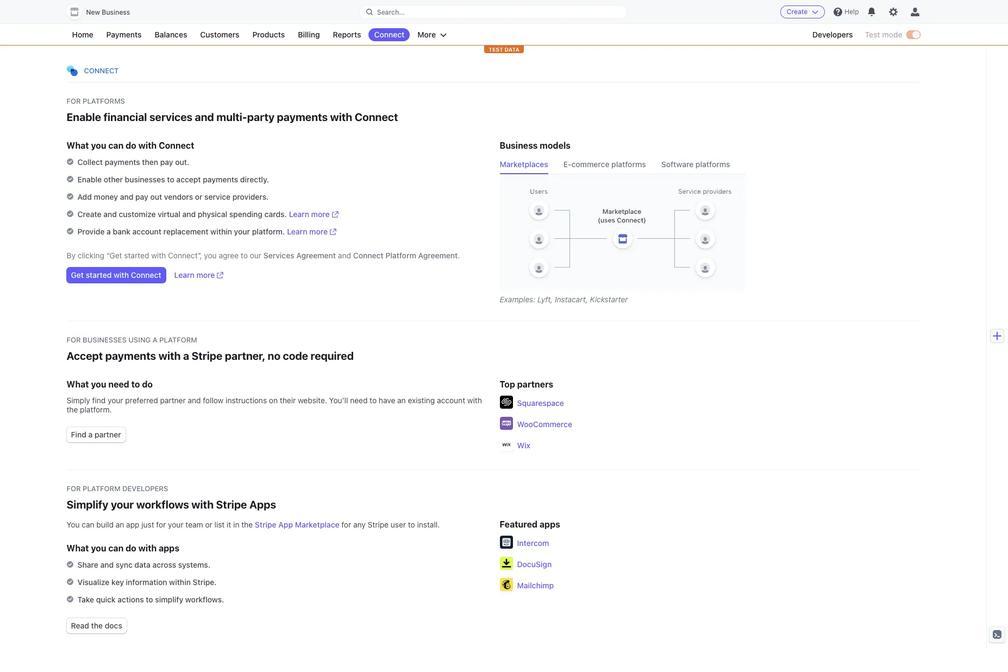 Task type: describe. For each thing, give the bounding box(es) containing it.
read
[[71, 622, 89, 631]]

the inside simply find your preferred partner and follow instructions on their website. you'll need to have an existing account with the platform.
[[67, 405, 78, 415]]

on
[[269, 396, 278, 405]]

take
[[77, 596, 94, 605]]

more for provide a bank account replacement within your platform.
[[309, 227, 328, 236]]

platforms inside button
[[611, 160, 646, 169]]

add money and pay out vendors or service providers.
[[77, 192, 269, 202]]

vendors
[[164, 192, 193, 202]]

data
[[505, 46, 519, 53]]

platform. inside simply find your preferred partner and follow instructions on their website. you'll need to have an existing account with the platform.
[[80, 405, 112, 415]]

1 horizontal spatial apps
[[540, 520, 560, 530]]

1 vertical spatial partner
[[95, 430, 121, 440]]

stripe left the app
[[255, 521, 276, 530]]

with inside simply find your preferred partner and follow instructions on their website. you'll need to have an existing account with the platform.
[[467, 396, 482, 405]]

1 agreement from the left
[[296, 251, 336, 260]]

software
[[661, 160, 694, 169]]

follow
[[203, 396, 224, 405]]

have
[[379, 396, 395, 405]]

replacement
[[163, 227, 208, 236]]

stripe.
[[193, 578, 217, 587]]

you for what you need to do
[[91, 380, 106, 390]]

e-
[[563, 160, 572, 169]]

enable inside the for platforms enable financial services and multi-party payments with connect
[[67, 111, 101, 123]]

create and customize virtual and physical spending cards.
[[77, 210, 287, 219]]

notifications image
[[868, 8, 876, 16]]

provide
[[77, 227, 105, 236]]

other
[[104, 175, 123, 184]]

mailchimp
[[517, 581, 554, 590]]

kickstarter
[[590, 295, 628, 304]]

what you can do with apps
[[67, 544, 179, 554]]

just
[[141, 521, 154, 530]]

e-commerce platforms button
[[563, 157, 653, 174]]

search…
[[377, 8, 405, 16]]

connect
[[84, 66, 119, 75]]

agree
[[219, 251, 239, 260]]

payments link
[[101, 28, 147, 41]]

1 vertical spatial the
[[241, 521, 253, 530]]

in
[[233, 521, 239, 530]]

developers
[[812, 30, 853, 39]]

you for what you can do with apps
[[91, 544, 106, 554]]

provide a bank account replacement within your platform.
[[77, 227, 285, 236]]

platform business models examples tab list
[[500, 157, 745, 174]]

for for simplify your workflows with stripe apps
[[67, 485, 81, 493]]

can for what you can do with connect
[[108, 141, 124, 151]]

pay for out
[[135, 192, 148, 202]]

billing
[[298, 30, 320, 39]]

started inside button
[[86, 271, 112, 280]]

virtual
[[158, 210, 180, 219]]

required
[[311, 350, 354, 362]]

accept
[[67, 350, 103, 362]]

your down spending
[[234, 227, 250, 236]]

it
[[227, 521, 231, 530]]

read the docs link
[[67, 619, 127, 634]]

top partners
[[500, 380, 553, 390]]

to right user
[[408, 521, 415, 530]]

learn for platform.
[[287, 227, 307, 236]]

collect
[[77, 158, 103, 167]]

and up replacement
[[182, 210, 196, 219]]

simply find your preferred partner and follow instructions on their website. you'll need to have an existing account with the platform.
[[67, 396, 482, 415]]

you left agree
[[204, 251, 217, 260]]

top
[[500, 380, 515, 390]]

intercom
[[517, 539, 549, 548]]

find a partner link
[[67, 428, 125, 443]]

collect payments then pay out.
[[77, 158, 189, 167]]

squarespace
[[517, 399, 564, 408]]

to left 'our'
[[241, 251, 248, 260]]

partner inside simply find your preferred partner and follow instructions on their website. you'll need to have an existing account with the platform.
[[160, 396, 186, 405]]

test data
[[489, 46, 519, 53]]

connect inside the for platforms enable financial services and multi-party payments with connect
[[355, 111, 398, 123]]

3 what from the top
[[67, 544, 89, 554]]

the inside read the docs link
[[91, 622, 103, 631]]

platforms for software platforms
[[696, 160, 730, 169]]

app
[[126, 521, 139, 530]]

docusign
[[517, 560, 552, 569]]

you can build an app just for your team or list it in the stripe app marketplace for any stripe user to install.
[[67, 521, 440, 530]]

stripe app marketplace link
[[255, 521, 339, 530]]

workflows.
[[185, 596, 224, 605]]

1 vertical spatial an
[[116, 521, 124, 530]]

0 vertical spatial businesses
[[125, 175, 165, 184]]

you'll
[[329, 396, 348, 405]]

2 agreement from the left
[[418, 251, 458, 260]]

instacart,
[[555, 295, 588, 304]]

instructions
[[226, 396, 267, 405]]

reports link
[[327, 28, 367, 41]]

for for accept payments with a stripe partner, no code required
[[67, 336, 81, 345]]

Search… search field
[[360, 5, 627, 19]]

simplify
[[155, 596, 183, 605]]

more for create and customize virtual and physical spending cards.
[[311, 210, 330, 219]]

products link
[[247, 28, 290, 41]]

home link
[[67, 28, 99, 41]]

need inside simply find your preferred partner and follow instructions on their website. you'll need to have an existing account with the platform.
[[350, 396, 368, 405]]

billing link
[[293, 28, 325, 41]]

and right the services agreement link
[[338, 251, 351, 260]]

1 vertical spatial within
[[169, 578, 191, 587]]

accept
[[176, 175, 201, 184]]

test mode
[[865, 30, 902, 39]]

0 vertical spatial within
[[210, 227, 232, 236]]

1 vertical spatial enable
[[77, 175, 102, 184]]

with inside "for platform developers simplify your workflows with stripe apps"
[[191, 499, 214, 511]]

find
[[92, 396, 106, 405]]

then
[[142, 158, 158, 167]]

do for connect
[[126, 141, 136, 151]]

0 horizontal spatial need
[[108, 380, 129, 390]]

financial
[[104, 111, 147, 123]]

multi-
[[216, 111, 247, 123]]

payments
[[106, 30, 142, 39]]

code
[[283, 350, 308, 362]]

software platforms button
[[661, 157, 737, 174]]

businesses inside for businesses using a platform accept payments with a stripe partner, no code required
[[83, 336, 127, 345]]

0 vertical spatial platform.
[[252, 227, 285, 236]]

services
[[149, 111, 192, 123]]

your inside simply find your preferred partner and follow instructions on their website. you'll need to have an existing account with the platform.
[[108, 396, 123, 405]]

no
[[268, 350, 281, 362]]

preferred
[[125, 396, 158, 405]]

services agreement link
[[263, 251, 336, 260]]

wix link
[[517, 440, 530, 451]]

woocommerce
[[517, 420, 572, 429]]

1 vertical spatial do
[[142, 380, 153, 390]]

"get
[[106, 251, 122, 260]]

services
[[263, 251, 294, 260]]

pay for out.
[[160, 158, 173, 167]]

what for enable financial services and multi-party payments with connect
[[67, 141, 89, 151]]

payments inside the for platforms enable financial services and multi-party payments with connect
[[277, 111, 328, 123]]



Task type: locate. For each thing, give the bounding box(es) containing it.
business up marketplaces
[[500, 141, 538, 151]]

and
[[195, 111, 214, 123], [120, 192, 133, 202], [103, 210, 117, 219], [182, 210, 196, 219], [338, 251, 351, 260], [188, 396, 201, 405], [100, 561, 114, 570]]

platform inside for businesses using a platform accept payments with a stripe partner, no code required
[[159, 336, 197, 345]]

0 vertical spatial do
[[126, 141, 136, 151]]

out.
[[175, 158, 189, 167]]

for for enable financial services and multi-party payments with connect
[[67, 97, 81, 105]]

1 what from the top
[[67, 141, 89, 151]]

account right existing
[[437, 396, 465, 405]]

learn more right cards.
[[289, 210, 330, 219]]

bank
[[113, 227, 130, 236]]

connect platform agreement link
[[353, 251, 458, 260]]

1 horizontal spatial business
[[500, 141, 538, 151]]

and up customize
[[120, 192, 133, 202]]

1 vertical spatial more
[[309, 227, 328, 236]]

1 vertical spatial for
[[67, 336, 81, 345]]

visualize
[[77, 578, 109, 587]]

directly.
[[240, 175, 269, 184]]

your up "app"
[[111, 499, 134, 511]]

simplify
[[67, 499, 108, 511]]

0 vertical spatial can
[[108, 141, 124, 151]]

learn for cards.
[[289, 210, 309, 219]]

0 vertical spatial platform
[[159, 336, 197, 345]]

physical
[[198, 210, 227, 219]]

to up add money and pay out vendors or service providers.
[[167, 175, 174, 184]]

and down money
[[103, 210, 117, 219]]

an left "app"
[[116, 521, 124, 530]]

2 for from the top
[[67, 336, 81, 345]]

woocommerce link
[[517, 419, 572, 430]]

2 horizontal spatial the
[[241, 521, 253, 530]]

can up sync
[[108, 544, 124, 554]]

partner right the find
[[95, 430, 121, 440]]

1 horizontal spatial partner
[[160, 396, 186, 405]]

the left docs
[[91, 622, 103, 631]]

agreement right platform
[[418, 251, 458, 260]]

more down connect",
[[196, 271, 215, 280]]

0 horizontal spatial for
[[156, 521, 166, 530]]

learn right cards.
[[289, 210, 309, 219]]

examples:
[[500, 295, 535, 304]]

partner right preferred
[[160, 396, 186, 405]]

connect inside connect link
[[374, 30, 405, 39]]

platforms up "financial" at left
[[83, 97, 125, 105]]

business inside new business button
[[102, 8, 130, 16]]

share and sync data across systems.
[[77, 561, 210, 570]]

app
[[278, 521, 293, 530]]

1 vertical spatial learn more
[[287, 227, 328, 236]]

0 horizontal spatial partner
[[95, 430, 121, 440]]

0 vertical spatial account
[[132, 227, 161, 236]]

your inside "for platform developers simplify your workflows with stripe apps"
[[111, 499, 134, 511]]

to
[[167, 175, 174, 184], [241, 251, 248, 260], [131, 380, 140, 390], [370, 396, 377, 405], [408, 521, 415, 530], [146, 596, 153, 605]]

0 vertical spatial pay
[[160, 158, 173, 167]]

within
[[210, 227, 232, 236], [169, 578, 191, 587]]

stripe right "any" on the bottom left
[[368, 521, 389, 530]]

what you can do with connect
[[67, 141, 194, 151]]

can right you
[[82, 521, 94, 530]]

existing
[[408, 396, 435, 405]]

learn more link for platform.
[[287, 227, 336, 237]]

2 for from the left
[[341, 521, 351, 530]]

what up collect
[[67, 141, 89, 151]]

actions
[[118, 596, 144, 605]]

agreement right 'services'
[[296, 251, 336, 260]]

get started with connect button
[[67, 268, 166, 283]]

enable left "financial" at left
[[67, 111, 101, 123]]

create inside button
[[787, 8, 808, 16]]

learn more down connect",
[[174, 271, 215, 280]]

platforms for for platforms enable financial services and multi-party payments with connect
[[83, 97, 125, 105]]

payments
[[277, 111, 328, 123], [105, 158, 140, 167], [203, 175, 238, 184], [105, 350, 156, 362]]

0 vertical spatial enable
[[67, 111, 101, 123]]

1 vertical spatial create
[[77, 210, 101, 219]]

by
[[67, 251, 76, 260]]

platform right using
[[159, 336, 197, 345]]

platform inside "for platform developers simplify your workflows with stripe apps"
[[83, 485, 120, 493]]

0 vertical spatial started
[[124, 251, 149, 260]]

payments down using
[[105, 350, 156, 362]]

you up share
[[91, 544, 106, 554]]

1 vertical spatial what
[[67, 380, 89, 390]]

0 vertical spatial learn
[[289, 210, 309, 219]]

can up collect payments then pay out.
[[108, 141, 124, 151]]

pay left the out.
[[160, 158, 173, 167]]

0 vertical spatial an
[[397, 396, 406, 405]]

2 vertical spatial learn
[[174, 271, 194, 280]]

for inside the for platforms enable financial services and multi-party payments with connect
[[67, 97, 81, 105]]

and left multi- at the left top
[[195, 111, 214, 123]]

for platform developers simplify your workflows with stripe apps
[[67, 485, 276, 511]]

featured
[[500, 520, 538, 530]]

0 horizontal spatial the
[[67, 405, 78, 415]]

test
[[489, 46, 503, 53]]

read the docs
[[71, 622, 122, 631]]

balances link
[[149, 28, 193, 41]]

learn down connect",
[[174, 271, 194, 280]]

1 horizontal spatial or
[[205, 521, 212, 530]]

1 horizontal spatial account
[[437, 396, 465, 405]]

your left team
[[168, 521, 183, 530]]

for platforms enable financial services and multi-party payments with connect
[[67, 97, 398, 123]]

wix
[[517, 441, 530, 450]]

account down customize
[[132, 227, 161, 236]]

1 for from the left
[[156, 521, 166, 530]]

stripe inside "for platform developers simplify your workflows with stripe apps"
[[216, 499, 247, 511]]

can for what you can do with apps
[[108, 544, 124, 554]]

payments down the what you can do with connect on the top left
[[105, 158, 140, 167]]

home
[[72, 30, 93, 39]]

1 vertical spatial learn
[[287, 227, 307, 236]]

do for apps
[[126, 544, 136, 554]]

partner,
[[225, 350, 265, 362]]

and left the follow on the bottom of the page
[[188, 396, 201, 405]]

within up simplify
[[169, 578, 191, 587]]

create up the developers link
[[787, 8, 808, 16]]

developers link
[[807, 28, 858, 41]]

and inside simply find your preferred partner and follow instructions on their website. you'll need to have an existing account with the platform.
[[188, 396, 201, 405]]

1 vertical spatial platform
[[83, 485, 120, 493]]

1 horizontal spatial agreement
[[418, 251, 458, 260]]

account inside simply find your preferred partner and follow instructions on their website. you'll need to have an existing account with the platform.
[[437, 396, 465, 405]]

platforms right the software
[[696, 160, 730, 169]]

enable down collect
[[77, 175, 102, 184]]

or
[[195, 192, 202, 202], [205, 521, 212, 530]]

to down visualize key information within stripe.
[[146, 596, 153, 605]]

pay left the out
[[135, 192, 148, 202]]

payments up 'service' at the left of the page
[[203, 175, 238, 184]]

stripe up it
[[216, 499, 247, 511]]

find
[[71, 430, 86, 440]]

do up preferred
[[142, 380, 153, 390]]

1 vertical spatial account
[[437, 396, 465, 405]]

you for what you can do with connect
[[91, 141, 106, 151]]

0 horizontal spatial started
[[86, 271, 112, 280]]

1 horizontal spatial started
[[124, 251, 149, 260]]

do
[[126, 141, 136, 151], [142, 380, 153, 390], [126, 544, 136, 554]]

started down clicking
[[86, 271, 112, 280]]

connect inside get started with connect button
[[131, 271, 161, 280]]

0 vertical spatial learn more
[[289, 210, 330, 219]]

for right just
[[156, 521, 166, 530]]

information
[[126, 578, 167, 587]]

you up find
[[91, 380, 106, 390]]

more button
[[412, 28, 452, 41]]

1 horizontal spatial the
[[91, 622, 103, 631]]

payments inside for businesses using a platform accept payments with a stripe partner, no code required
[[105, 350, 156, 362]]

marketplaces button
[[500, 157, 555, 174]]

create button
[[780, 5, 825, 18]]

1 horizontal spatial need
[[350, 396, 368, 405]]

1 horizontal spatial pay
[[160, 158, 173, 167]]

the right in
[[241, 521, 253, 530]]

partner
[[160, 396, 186, 405], [95, 430, 121, 440]]

stripe left partner,
[[192, 350, 222, 362]]

or left 'service' at the left of the page
[[195, 192, 202, 202]]

1 vertical spatial need
[[350, 396, 368, 405]]

create for create
[[787, 8, 808, 16]]

the
[[67, 405, 78, 415], [241, 521, 253, 530], [91, 622, 103, 631]]

an right have
[[397, 396, 406, 405]]

with inside button
[[114, 271, 129, 280]]

systems.
[[178, 561, 210, 570]]

0 vertical spatial business
[[102, 8, 130, 16]]

apps up intercom
[[540, 520, 560, 530]]

take quick actions to simplify workflows.
[[77, 596, 224, 605]]

platform. up the find a partner
[[80, 405, 112, 415]]

started right "get
[[124, 251, 149, 260]]

more right cards.
[[311, 210, 330, 219]]

0 vertical spatial more
[[311, 210, 330, 219]]

an inside simply find your preferred partner and follow instructions on their website. you'll need to have an existing account with the platform.
[[397, 396, 406, 405]]

3 for from the top
[[67, 485, 81, 493]]

0 horizontal spatial platform.
[[80, 405, 112, 415]]

do up collect payments then pay out.
[[126, 141, 136, 151]]

apps
[[249, 499, 276, 511]]

share
[[77, 561, 98, 570]]

platform up simplify
[[83, 485, 120, 493]]

businesses down then
[[125, 175, 165, 184]]

need up preferred
[[108, 380, 129, 390]]

1 vertical spatial or
[[205, 521, 212, 530]]

for inside "for platform developers simplify your workflows with stripe apps"
[[67, 485, 81, 493]]

visualize key information within stripe.
[[77, 578, 217, 587]]

1 vertical spatial can
[[82, 521, 94, 530]]

2 horizontal spatial platforms
[[696, 160, 730, 169]]

0 horizontal spatial create
[[77, 210, 101, 219]]

help
[[845, 8, 859, 16]]

platforms inside button
[[696, 160, 730, 169]]

learn more for provide a bank account replacement within your platform.
[[287, 227, 328, 236]]

businesses up accept
[[83, 336, 127, 345]]

and left sync
[[100, 561, 114, 570]]

1 horizontal spatial platforms
[[611, 160, 646, 169]]

1 horizontal spatial platform.
[[252, 227, 285, 236]]

0 horizontal spatial platforms
[[83, 97, 125, 105]]

a
[[107, 227, 111, 236], [153, 336, 157, 345], [183, 350, 189, 362], [88, 430, 93, 440]]

to up preferred
[[131, 380, 140, 390]]

to inside simply find your preferred partner and follow instructions on their website. you'll need to have an existing account with the platform.
[[370, 396, 377, 405]]

learn more for create and customize virtual and physical spending cards.
[[289, 210, 330, 219]]

payments right party
[[277, 111, 328, 123]]

what up share
[[67, 544, 89, 554]]

1 vertical spatial apps
[[159, 544, 179, 554]]

can
[[108, 141, 124, 151], [82, 521, 94, 530], [108, 544, 124, 554]]

apps up across
[[159, 544, 179, 554]]

marketplace
[[295, 521, 339, 530]]

partners
[[517, 380, 553, 390]]

0 vertical spatial learn more link
[[289, 209, 338, 220]]

0 horizontal spatial within
[[169, 578, 191, 587]]

0 horizontal spatial pay
[[135, 192, 148, 202]]

what up simply
[[67, 380, 89, 390]]

for left "any" on the bottom left
[[341, 521, 351, 530]]

0 horizontal spatial business
[[102, 8, 130, 16]]

1 vertical spatial learn more link
[[287, 227, 336, 237]]

platforms right "commerce"
[[611, 160, 646, 169]]

service
[[204, 192, 231, 202]]

1 horizontal spatial an
[[397, 396, 406, 405]]

for inside for businesses using a platform accept payments with a stripe partner, no code required
[[67, 336, 81, 345]]

learn up the services agreement link
[[287, 227, 307, 236]]

2 what from the top
[[67, 380, 89, 390]]

more up the services agreement link
[[309, 227, 328, 236]]

simply
[[67, 396, 90, 405]]

0 vertical spatial apps
[[540, 520, 560, 530]]

what for accept payments with a stripe partner, no code required
[[67, 380, 89, 390]]

0 horizontal spatial platform
[[83, 485, 120, 493]]

reports
[[333, 30, 361, 39]]

0 vertical spatial for
[[67, 97, 81, 105]]

key
[[111, 578, 124, 587]]

sync
[[116, 561, 132, 570]]

1 horizontal spatial create
[[787, 8, 808, 16]]

1 vertical spatial pay
[[135, 192, 148, 202]]

1 vertical spatial business
[[500, 141, 538, 151]]

or left list
[[205, 521, 212, 530]]

platform
[[385, 251, 416, 260]]

learn more link for cards.
[[289, 209, 338, 220]]

2 vertical spatial for
[[67, 485, 81, 493]]

examples: lyft, instacart, kickstarter
[[500, 295, 628, 304]]

with inside the for platforms enable financial services and multi-party payments with connect
[[330, 111, 352, 123]]

2 vertical spatial the
[[91, 622, 103, 631]]

0 vertical spatial what
[[67, 141, 89, 151]]

create up 'provide' on the top of page
[[77, 210, 101, 219]]

1 vertical spatial businesses
[[83, 336, 127, 345]]

install.
[[417, 521, 440, 530]]

learn more up the services agreement link
[[287, 227, 328, 236]]

with inside for businesses using a platform accept payments with a stripe partner, no code required
[[158, 350, 181, 362]]

0 horizontal spatial an
[[116, 521, 124, 530]]

0 horizontal spatial account
[[132, 227, 161, 236]]

any
[[353, 521, 366, 530]]

1 horizontal spatial within
[[210, 227, 232, 236]]

providers.
[[232, 192, 269, 202]]

do up sync
[[126, 544, 136, 554]]

1 horizontal spatial for
[[341, 521, 351, 530]]

create
[[787, 8, 808, 16], [77, 210, 101, 219]]

1 horizontal spatial platform
[[159, 336, 197, 345]]

user
[[391, 521, 406, 530]]

within down physical
[[210, 227, 232, 236]]

Search… text field
[[360, 5, 627, 19]]

businesses
[[125, 175, 165, 184], [83, 336, 127, 345]]

the up the find
[[67, 405, 78, 415]]

business right new
[[102, 8, 130, 16]]

2 vertical spatial more
[[196, 271, 215, 280]]

build
[[96, 521, 114, 530]]

software platforms
[[661, 160, 730, 169]]

help button
[[830, 3, 863, 21]]

learn more link up the services agreement link
[[287, 227, 336, 237]]

0 vertical spatial create
[[787, 8, 808, 16]]

1 vertical spatial started
[[86, 271, 112, 280]]

and inside the for platforms enable financial services and multi-party payments with connect
[[195, 111, 214, 123]]

0 horizontal spatial apps
[[159, 544, 179, 554]]

platforms inside the for platforms enable financial services and multi-party payments with connect
[[83, 97, 125, 105]]

1 for from the top
[[67, 97, 81, 105]]

0 vertical spatial or
[[195, 192, 202, 202]]

0 horizontal spatial or
[[195, 192, 202, 202]]

platform. down cards.
[[252, 227, 285, 236]]

2 vertical spatial can
[[108, 544, 124, 554]]

learn more link right cards.
[[289, 209, 338, 220]]

by clicking "get started with connect", you agree to our services agreement and connect platform agreement .
[[67, 251, 460, 260]]

need right you'll
[[350, 396, 368, 405]]

1 vertical spatial platform.
[[80, 405, 112, 415]]

find a partner
[[71, 430, 121, 440]]

balances
[[155, 30, 187, 39]]

0 vertical spatial need
[[108, 380, 129, 390]]

quick
[[96, 596, 116, 605]]

you up collect
[[91, 141, 106, 151]]

0 horizontal spatial agreement
[[296, 251, 336, 260]]

0 vertical spatial partner
[[160, 396, 186, 405]]

for
[[156, 521, 166, 530], [341, 521, 351, 530]]

2 vertical spatial learn more
[[174, 271, 215, 280]]

your right find
[[108, 396, 123, 405]]

account
[[132, 227, 161, 236], [437, 396, 465, 405]]

using
[[128, 336, 151, 345]]

learn more link down connect",
[[174, 270, 224, 281]]

stripe inside for businesses using a platform accept payments with a stripe partner, no code required
[[192, 350, 222, 362]]

workflows
[[136, 499, 189, 511]]

0 vertical spatial the
[[67, 405, 78, 415]]

2 vertical spatial what
[[67, 544, 89, 554]]

create for create and customize virtual and physical spending cards.
[[77, 210, 101, 219]]

2 vertical spatial do
[[126, 544, 136, 554]]

to left have
[[370, 396, 377, 405]]

customize
[[119, 210, 156, 219]]

2 vertical spatial learn more link
[[174, 270, 224, 281]]



Task type: vqa. For each thing, say whether or not it's contained in the screenshot.
fraud prevention link
no



